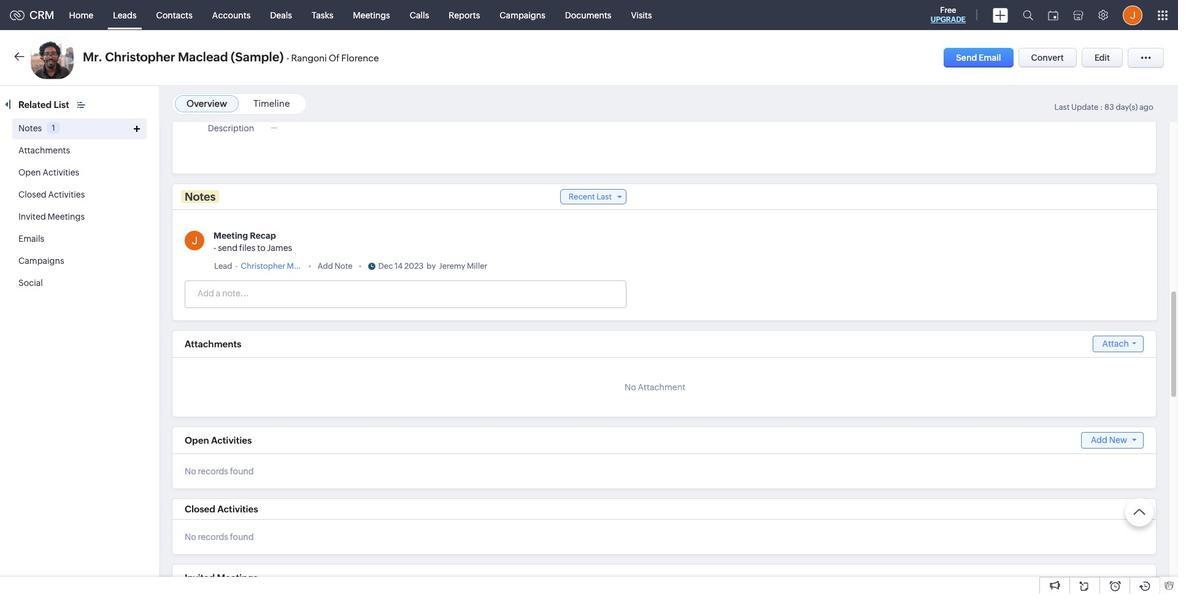 Task type: vqa. For each thing, say whether or not it's contained in the screenshot.
"ACCOUNTS" on the top left
yes



Task type: locate. For each thing, give the bounding box(es) containing it.
0 horizontal spatial (sample)
[[231, 50, 284, 64]]

Add a note... field
[[185, 287, 626, 300]]

(sample) left the dec
[[320, 262, 353, 271]]

0 horizontal spatial •
[[309, 262, 312, 271]]

campaigns link down emails link in the top left of the page
[[18, 256, 64, 266]]

search image
[[1023, 10, 1034, 20]]

0 horizontal spatial open
[[18, 168, 41, 177]]

(sample) down deals
[[231, 50, 284, 64]]

upgrade
[[931, 15, 966, 24]]

meetings link
[[343, 0, 400, 30]]

0 vertical spatial -
[[287, 53, 289, 63]]

miller
[[467, 262, 488, 271]]

0 vertical spatial no records found
[[185, 467, 254, 476]]

list
[[54, 99, 69, 110]]

0 vertical spatial records
[[198, 467, 228, 476]]

1 vertical spatial open
[[185, 435, 209, 446]]

- right lead
[[236, 262, 238, 271]]

meeting
[[214, 231, 248, 241]]

no
[[625, 383, 636, 392], [185, 467, 196, 476], [185, 532, 196, 542]]

1 horizontal spatial •
[[359, 262, 362, 271]]

to
[[257, 243, 266, 253]]

found
[[230, 467, 254, 476], [230, 532, 254, 542]]

1 horizontal spatial closed activities
[[185, 504, 258, 515]]

home link
[[59, 0, 103, 30]]

0 vertical spatial campaigns link
[[490, 0, 556, 30]]

1 horizontal spatial campaigns link
[[490, 0, 556, 30]]

2 vertical spatial no
[[185, 532, 196, 542]]

last left update
[[1055, 103, 1070, 112]]

campaigns right reports link on the left of page
[[500, 10, 546, 20]]

send
[[218, 243, 238, 253]]

1 vertical spatial no
[[185, 467, 196, 476]]

christopher
[[105, 50, 175, 64], [241, 262, 285, 271]]

- left rangoni
[[287, 53, 289, 63]]

notes link
[[18, 123, 42, 133]]

0 vertical spatial maclead
[[178, 50, 228, 64]]

1 vertical spatial campaigns link
[[18, 256, 64, 266]]

1 horizontal spatial open activities
[[185, 435, 252, 446]]

send
[[957, 53, 978, 63]]

1 horizontal spatial attachments
[[185, 339, 242, 349]]

2 records from the top
[[198, 532, 228, 542]]

- inside mr. christopher maclead (sample) - rangoni of florence
[[287, 53, 289, 63]]

1 vertical spatial open activities
[[185, 435, 252, 446]]

campaigns down emails link in the top left of the page
[[18, 256, 64, 266]]

1 horizontal spatial notes
[[185, 190, 216, 203]]

tasks
[[312, 10, 334, 20]]

timeline link
[[254, 98, 290, 109]]

christopher down to
[[241, 262, 285, 271]]

0 horizontal spatial maclead
[[178, 50, 228, 64]]

add left new on the bottom of the page
[[1092, 435, 1108, 445]]

0 vertical spatial meetings
[[353, 10, 390, 20]]

logo image
[[10, 10, 25, 20]]

social link
[[18, 278, 43, 288]]

lead - christopher maclead (sample)
[[214, 262, 353, 271]]

recent
[[569, 192, 595, 201]]

add
[[318, 262, 333, 271], [1092, 435, 1108, 445]]

attach
[[1103, 339, 1130, 349]]

files
[[239, 243, 256, 253]]

invited
[[18, 212, 46, 222], [185, 573, 215, 583]]

2 horizontal spatial -
[[287, 53, 289, 63]]

notes
[[18, 123, 42, 133], [185, 190, 216, 203]]

1 vertical spatial notes
[[185, 190, 216, 203]]

campaigns link right reports at the top left of page
[[490, 0, 556, 30]]

maclead down james
[[287, 262, 319, 271]]

0 vertical spatial open activities
[[18, 168, 79, 177]]

rangoni
[[291, 53, 327, 63]]

invited meetings
[[18, 212, 85, 222], [185, 573, 258, 583]]

last
[[1055, 103, 1070, 112], [597, 192, 612, 201]]

closed
[[18, 190, 46, 200], [185, 504, 215, 515]]

campaigns
[[500, 10, 546, 20], [18, 256, 64, 266]]

1 vertical spatial found
[[230, 532, 254, 542]]

open
[[18, 168, 41, 177], [185, 435, 209, 446]]

2 found from the top
[[230, 532, 254, 542]]

add left 'note'
[[318, 262, 333, 271]]

no records found
[[185, 467, 254, 476], [185, 532, 254, 542]]

closed activities link
[[18, 190, 85, 200]]

social
[[18, 278, 43, 288]]

0 vertical spatial notes
[[18, 123, 42, 133]]

1 horizontal spatial campaigns
[[500, 10, 546, 20]]

campaigns link
[[490, 0, 556, 30], [18, 256, 64, 266]]

james
[[267, 243, 292, 253]]

1 vertical spatial add
[[1092, 435, 1108, 445]]

0 horizontal spatial campaigns
[[18, 256, 64, 266]]

0 vertical spatial found
[[230, 467, 254, 476]]

1 vertical spatial meetings
[[48, 212, 85, 222]]

maclead up overview
[[178, 50, 228, 64]]

1 horizontal spatial maclead
[[287, 262, 319, 271]]

activities
[[43, 168, 79, 177], [48, 190, 85, 200], [211, 435, 252, 446], [217, 504, 258, 515]]

1 vertical spatial records
[[198, 532, 228, 542]]

1 horizontal spatial invited meetings
[[185, 573, 258, 583]]

attachments link
[[18, 146, 70, 155]]

1 records from the top
[[198, 467, 228, 476]]

convert button
[[1019, 48, 1077, 68]]

update
[[1072, 103, 1099, 112]]

open activities
[[18, 168, 79, 177], [185, 435, 252, 446]]

0 vertical spatial open
[[18, 168, 41, 177]]

0 horizontal spatial invited
[[18, 212, 46, 222]]

1 vertical spatial maclead
[[287, 262, 319, 271]]

documents link
[[556, 0, 622, 30]]

no for open activities
[[185, 467, 196, 476]]

christopher down leads link
[[105, 50, 175, 64]]

2 vertical spatial -
[[236, 262, 238, 271]]

notes up meeting
[[185, 190, 216, 203]]

profile image
[[1124, 5, 1143, 25]]

1 vertical spatial no records found
[[185, 532, 254, 542]]

add note link
[[318, 260, 353, 273]]

1 vertical spatial christopher
[[241, 262, 285, 271]]

1 vertical spatial invited meetings
[[185, 573, 258, 583]]

0 horizontal spatial invited meetings
[[18, 212, 85, 222]]

- left send
[[214, 243, 216, 253]]

0 vertical spatial no
[[625, 383, 636, 392]]

last right recent
[[597, 192, 612, 201]]

by
[[427, 262, 436, 271]]

1 vertical spatial -
[[214, 243, 216, 253]]

closed activities
[[18, 190, 85, 200], [185, 504, 258, 515]]

florence
[[342, 53, 379, 63]]

1 vertical spatial closed activities
[[185, 504, 258, 515]]

0 vertical spatial closed activities
[[18, 190, 85, 200]]

0 horizontal spatial last
[[597, 192, 612, 201]]

-
[[287, 53, 289, 63], [214, 243, 216, 253], [236, 262, 238, 271]]

edit button
[[1082, 48, 1124, 68]]

2 horizontal spatial meetings
[[353, 10, 390, 20]]

1 horizontal spatial invited
[[185, 573, 215, 583]]

1 vertical spatial closed
[[185, 504, 215, 515]]

dec
[[379, 262, 393, 271]]

1
[[52, 123, 55, 133]]

send email button
[[944, 48, 1014, 68]]

1 horizontal spatial meetings
[[217, 573, 258, 583]]

0 vertical spatial attachments
[[18, 146, 70, 155]]

0 vertical spatial christopher
[[105, 50, 175, 64]]

1 horizontal spatial last
[[1055, 103, 1070, 112]]

attachments
[[18, 146, 70, 155], [185, 339, 242, 349]]

1 vertical spatial (sample)
[[320, 262, 353, 271]]

(sample)
[[231, 50, 284, 64], [320, 262, 353, 271]]

1 horizontal spatial add
[[1092, 435, 1108, 445]]

calendar image
[[1049, 10, 1059, 20]]

0 vertical spatial last
[[1055, 103, 1070, 112]]

2 vertical spatial meetings
[[217, 573, 258, 583]]

14
[[395, 262, 403, 271]]

0 horizontal spatial -
[[214, 243, 216, 253]]

visits link
[[622, 0, 662, 30]]

profile element
[[1116, 0, 1151, 30]]

1 horizontal spatial -
[[236, 262, 238, 271]]

0 horizontal spatial closed activities
[[18, 190, 85, 200]]

meetings
[[353, 10, 390, 20], [48, 212, 85, 222], [217, 573, 258, 583]]

0 horizontal spatial closed
[[18, 190, 46, 200]]

0 vertical spatial closed
[[18, 190, 46, 200]]

• right 'note'
[[359, 262, 362, 271]]

1 found from the top
[[230, 467, 254, 476]]

• left add note link
[[309, 262, 312, 271]]

1 horizontal spatial open
[[185, 435, 209, 446]]

0 vertical spatial add
[[318, 262, 333, 271]]

invited meetings link
[[18, 212, 85, 222]]

- inside meeting recap - send files to james
[[214, 243, 216, 253]]

notes left 1
[[18, 123, 42, 133]]

1 horizontal spatial closed
[[185, 504, 215, 515]]

1 vertical spatial campaigns
[[18, 256, 64, 266]]



Task type: describe. For each thing, give the bounding box(es) containing it.
calls
[[410, 10, 429, 20]]

0 vertical spatial invited meetings
[[18, 212, 85, 222]]

emails link
[[18, 234, 44, 244]]

note
[[335, 262, 353, 271]]

83
[[1105, 103, 1115, 112]]

deals link
[[261, 0, 302, 30]]

last update : 83 day(s) ago
[[1055, 103, 1154, 112]]

description
[[208, 123, 254, 133]]

• add note •
[[309, 262, 362, 271]]

dec 14 2023
[[379, 262, 424, 271]]

1 • from the left
[[309, 262, 312, 271]]

lead
[[214, 262, 232, 271]]

mr.
[[83, 50, 102, 64]]

accounts
[[212, 10, 251, 20]]

2023
[[405, 262, 424, 271]]

jeremy
[[439, 262, 466, 271]]

timeline
[[254, 98, 290, 109]]

new
[[1110, 435, 1128, 445]]

documents
[[565, 10, 612, 20]]

of
[[329, 53, 340, 63]]

calls link
[[400, 0, 439, 30]]

free
[[941, 6, 957, 15]]

1 vertical spatial attachments
[[185, 339, 242, 349]]

emails
[[18, 234, 44, 244]]

overview link
[[187, 98, 227, 109]]

:
[[1101, 103, 1104, 112]]

tasks link
[[302, 0, 343, 30]]

visits
[[631, 10, 652, 20]]

leads link
[[103, 0, 146, 30]]

leads
[[113, 10, 137, 20]]

0 vertical spatial campaigns
[[500, 10, 546, 20]]

1 no records found from the top
[[185, 467, 254, 476]]

edit
[[1095, 53, 1111, 63]]

1 vertical spatial last
[[597, 192, 612, 201]]

0 horizontal spatial meetings
[[48, 212, 85, 222]]

deals
[[270, 10, 292, 20]]

2 • from the left
[[359, 262, 362, 271]]

attachment
[[638, 383, 686, 392]]

0 vertical spatial (sample)
[[231, 50, 284, 64]]

0 horizontal spatial campaigns link
[[18, 256, 64, 266]]

0 horizontal spatial notes
[[18, 123, 42, 133]]

create menu image
[[993, 8, 1009, 22]]

convert
[[1032, 53, 1065, 63]]

crm link
[[10, 9, 54, 21]]

mr. christopher maclead (sample) - rangoni of florence
[[83, 50, 379, 64]]

related list
[[18, 99, 71, 110]]

accounts link
[[203, 0, 261, 30]]

day(s)
[[1116, 103, 1138, 112]]

1 horizontal spatial (sample)
[[320, 262, 353, 271]]

0 horizontal spatial add
[[318, 262, 333, 271]]

send email
[[957, 53, 1002, 63]]

related
[[18, 99, 52, 110]]

0 horizontal spatial attachments
[[18, 146, 70, 155]]

meeting recap - send files to james
[[214, 231, 292, 253]]

christopher maclead (sample) link
[[241, 260, 353, 273]]

reports link
[[439, 0, 490, 30]]

1 horizontal spatial christopher
[[241, 262, 285, 271]]

recap
[[250, 231, 276, 241]]

email
[[979, 53, 1002, 63]]

0 vertical spatial invited
[[18, 212, 46, 222]]

1 vertical spatial invited
[[185, 573, 215, 583]]

home
[[69, 10, 93, 20]]

recent last
[[569, 192, 612, 201]]

ago
[[1140, 103, 1154, 112]]

0 horizontal spatial christopher
[[105, 50, 175, 64]]

attach link
[[1093, 336, 1144, 352]]

search element
[[1016, 0, 1041, 30]]

crm
[[29, 9, 54, 21]]

free upgrade
[[931, 6, 966, 24]]

no attachment
[[625, 383, 686, 392]]

reports
[[449, 10, 480, 20]]

overview
[[187, 98, 227, 109]]

create menu element
[[986, 0, 1016, 30]]

contacts
[[156, 10, 193, 20]]

2 no records found from the top
[[185, 532, 254, 542]]

open activities link
[[18, 168, 79, 177]]

add new
[[1092, 435, 1128, 445]]

contacts link
[[146, 0, 203, 30]]

by jeremy miller
[[427, 262, 488, 271]]

0 horizontal spatial open activities
[[18, 168, 79, 177]]

no for attachments
[[625, 383, 636, 392]]



